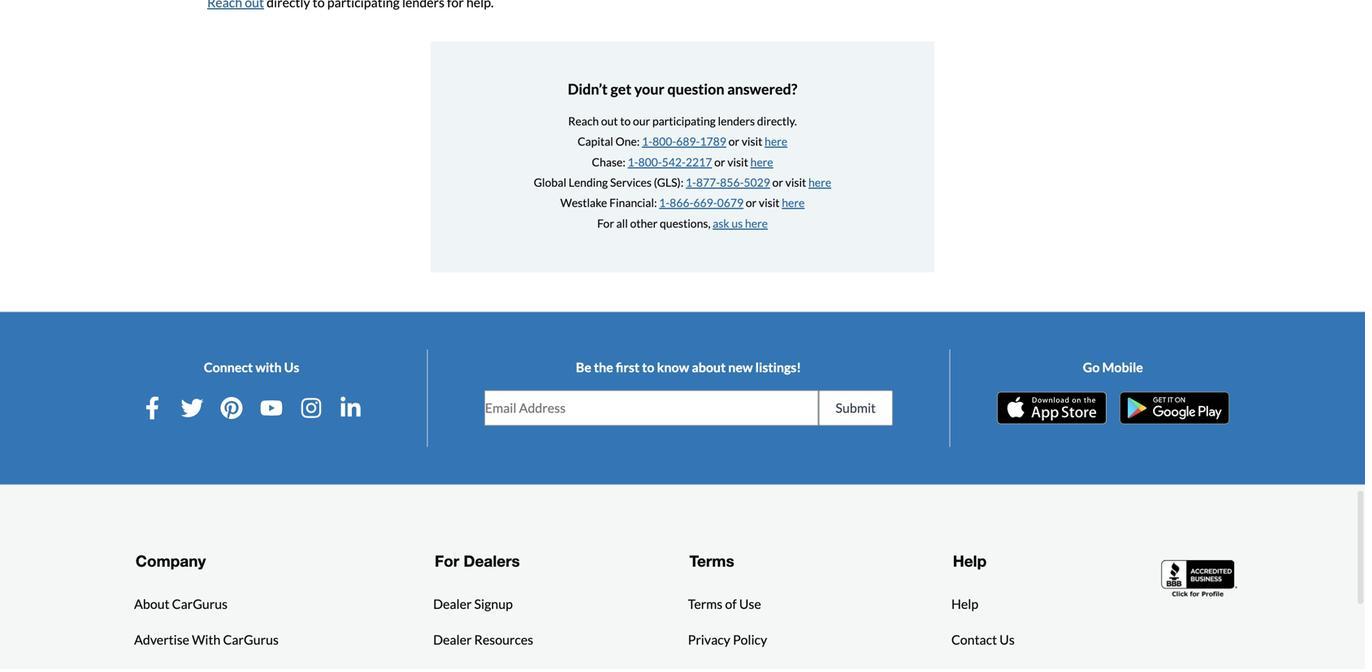 Task type: vqa. For each thing, say whether or not it's contained in the screenshot.
Range on the left of page
no



Task type: describe. For each thing, give the bounding box(es) containing it.
about cargurus
[[134, 597, 228, 613]]

listings!
[[756, 360, 802, 376]]

or right 2217
[[715, 155, 726, 169]]

contact us
[[952, 633, 1015, 648]]

contact
[[952, 633, 998, 648]]

answered?
[[728, 80, 798, 98]]

chase:
[[592, 155, 626, 169]]

twitter image
[[181, 397, 204, 420]]

company
[[136, 552, 206, 571]]

or right "0679"
[[746, 196, 757, 210]]

here right us
[[745, 217, 768, 230]]

(gls):
[[654, 176, 684, 189]]

1789
[[700, 135, 727, 148]]

about cargurus link
[[134, 595, 228, 615]]

go
[[1084, 360, 1100, 376]]

connect
[[204, 360, 253, 376]]

terms of use link
[[688, 595, 762, 615]]

0 horizontal spatial us
[[284, 360, 299, 376]]

questions,
[[660, 217, 711, 230]]

here link for 1-866-669-0679
[[782, 196, 805, 210]]

Email Address email field
[[485, 392, 818, 426]]

about
[[692, 360, 726, 376]]

terms for terms
[[690, 552, 735, 571]]

689-
[[677, 135, 700, 148]]

1- down 2217
[[686, 176, 697, 189]]

visit right 5029
[[786, 176, 807, 189]]

visit up the 856-
[[728, 155, 749, 169]]

1-866-669-0679 link
[[659, 196, 744, 210]]

0 vertical spatial help
[[953, 552, 987, 571]]

1 vertical spatial help
[[952, 597, 979, 613]]

privacy
[[688, 633, 731, 648]]

dealer resources
[[433, 633, 534, 648]]

connect with us
[[204, 360, 299, 376]]

here link for 1-800-689-1789
[[765, 135, 788, 148]]

dealer signup
[[433, 597, 513, 613]]

terms for terms of use
[[688, 597, 723, 613]]

privacy policy link
[[688, 631, 768, 650]]

or right 5029
[[773, 176, 784, 189]]

the
[[594, 360, 614, 376]]

0679
[[718, 196, 744, 210]]

866-
[[670, 196, 694, 210]]

dealer resources link
[[433, 631, 534, 650]]

terms of use
[[688, 597, 762, 613]]

us
[[732, 217, 743, 230]]

1 horizontal spatial to
[[642, 360, 655, 376]]

submit
[[836, 400, 876, 416]]

0 vertical spatial cargurus
[[172, 597, 228, 613]]

lending
[[569, 176, 608, 189]]

with
[[192, 633, 221, 648]]

signup
[[475, 597, 513, 613]]

here up 5029
[[751, 155, 774, 169]]

lenders
[[718, 114, 755, 128]]

download on the app store image
[[997, 392, 1107, 425]]

all
[[617, 217, 628, 230]]

to inside reach out to our participating lenders directly. capital one: 1-800-689-1789 or visit here chase: 1-800-542-2217 or visit here global lending services (gls): 1-877-856-5029 or visit here westlake financial: 1-866-669-0679 or visit here for all other questions, ask us here
[[620, 114, 631, 128]]

get
[[611, 80, 632, 98]]

first
[[616, 360, 640, 376]]

visit down "lenders" at the right top of page
[[742, 135, 763, 148]]

other
[[630, 217, 658, 230]]

with
[[256, 360, 282, 376]]

services
[[610, 176, 652, 189]]

here right 5029
[[809, 176, 832, 189]]

contact us link
[[952, 631, 1015, 650]]

one:
[[616, 135, 640, 148]]

youtube image
[[260, 397, 283, 420]]

directly.
[[758, 114, 797, 128]]

instagram image
[[300, 397, 323, 420]]

westlake
[[561, 196, 608, 210]]

here link for 1-877-856-5029
[[809, 176, 832, 189]]

1-877-856-5029 link
[[686, 176, 771, 189]]

know
[[657, 360, 690, 376]]

didn't get your question answered?
[[568, 80, 798, 98]]

877-
[[697, 176, 720, 189]]

here down directly.
[[765, 135, 788, 148]]

advertise with cargurus link
[[134, 631, 279, 650]]

go mobile
[[1084, 360, 1144, 376]]



Task type: locate. For each thing, give the bounding box(es) containing it.
here
[[765, 135, 788, 148], [751, 155, 774, 169], [809, 176, 832, 189], [782, 196, 805, 210], [745, 217, 768, 230]]

here link up 5029
[[751, 155, 774, 169]]

didn't
[[568, 80, 608, 98]]

out
[[601, 114, 618, 128]]

visit
[[742, 135, 763, 148], [728, 155, 749, 169], [786, 176, 807, 189], [759, 196, 780, 210]]

542-
[[662, 155, 686, 169]]

terms
[[690, 552, 735, 571], [688, 597, 723, 613]]

800-
[[653, 135, 677, 148], [639, 155, 662, 169]]

5029
[[744, 176, 771, 189]]

dealers
[[464, 552, 520, 571]]

financial:
[[610, 196, 657, 210]]

pinterest image
[[220, 397, 243, 420]]

to
[[620, 114, 631, 128], [642, 360, 655, 376]]

linkedin image
[[339, 397, 362, 420]]

dealer signup link
[[433, 595, 513, 615]]

1-800-689-1789 link
[[642, 135, 727, 148]]

cargurus right with
[[223, 633, 279, 648]]

about
[[134, 597, 170, 613]]

submit button
[[819, 391, 893, 426]]

be the first to know about new listings!
[[576, 360, 802, 376]]

1 horizontal spatial for
[[598, 217, 615, 230]]

1 horizontal spatial us
[[1000, 633, 1015, 648]]

1 vertical spatial us
[[1000, 633, 1015, 648]]

reach
[[568, 114, 599, 128]]

advertise with cargurus
[[134, 633, 279, 648]]

here link
[[765, 135, 788, 148], [751, 155, 774, 169], [809, 176, 832, 189], [782, 196, 805, 210]]

1 vertical spatial terms
[[688, 597, 723, 613]]

of
[[725, 597, 737, 613]]

dealer inside dealer signup link
[[433, 597, 472, 613]]

ask us here link
[[713, 217, 768, 230]]

1-
[[642, 135, 653, 148], [628, 155, 639, 169], [686, 176, 697, 189], [659, 196, 670, 210]]

2217
[[686, 155, 712, 169]]

1- up services
[[628, 155, 639, 169]]

here link down directly.
[[765, 135, 788, 148]]

dealer left signup
[[433, 597, 472, 613]]

to right out at left top
[[620, 114, 631, 128]]

mobile
[[1103, 360, 1144, 376]]

help link
[[952, 595, 979, 615]]

participating
[[653, 114, 716, 128]]

click for the bbb business review of this auto listing service in cambridge ma image
[[1162, 559, 1240, 600]]

1 vertical spatial cargurus
[[223, 633, 279, 648]]

1- down (gls): at the top
[[659, 196, 670, 210]]

1 vertical spatial to
[[642, 360, 655, 376]]

0 vertical spatial dealer
[[433, 597, 472, 613]]

visit down 5029
[[759, 196, 780, 210]]

us right with
[[284, 360, 299, 376]]

1 dealer from the top
[[433, 597, 472, 613]]

resources
[[475, 633, 534, 648]]

dealer inside dealer resources 'link'
[[433, 633, 472, 648]]

help
[[953, 552, 987, 571], [952, 597, 979, 613]]

get it on google play image
[[1120, 392, 1230, 425]]

1-800-542-2217 link
[[628, 155, 712, 169]]

ask
[[713, 217, 730, 230]]

1 vertical spatial for
[[435, 552, 460, 571]]

800- up 1-800-542-2217 link
[[653, 135, 677, 148]]

for
[[598, 217, 615, 230], [435, 552, 460, 571]]

dealer for dealer signup
[[433, 597, 472, 613]]

for left dealers
[[435, 552, 460, 571]]

our
[[633, 114, 651, 128]]

2 dealer from the top
[[433, 633, 472, 648]]

or down "lenders" at the right top of page
[[729, 135, 740, 148]]

or
[[729, 135, 740, 148], [715, 155, 726, 169], [773, 176, 784, 189], [746, 196, 757, 210]]

0 vertical spatial us
[[284, 360, 299, 376]]

here right "0679"
[[782, 196, 805, 210]]

dealer for dealer resources
[[433, 633, 472, 648]]

for inside reach out to our participating lenders directly. capital one: 1-800-689-1789 or visit here chase: 1-800-542-2217 or visit here global lending services (gls): 1-877-856-5029 or visit here westlake financial: 1-866-669-0679 or visit here for all other questions, ask us here
[[598, 217, 615, 230]]

help up contact
[[952, 597, 979, 613]]

0 vertical spatial to
[[620, 114, 631, 128]]

here link for 1-800-542-2217
[[751, 155, 774, 169]]

terms up terms of use on the bottom
[[690, 552, 735, 571]]

advertise
[[134, 633, 189, 648]]

policy
[[733, 633, 768, 648]]

capital
[[578, 135, 614, 148]]

new
[[729, 360, 753, 376]]

dealer
[[433, 597, 472, 613], [433, 633, 472, 648]]

cargurus
[[172, 597, 228, 613], [223, 633, 279, 648]]

here link right 5029
[[809, 176, 832, 189]]

0 vertical spatial for
[[598, 217, 615, 230]]

facebook image
[[141, 397, 164, 420]]

669-
[[694, 196, 718, 210]]

1 vertical spatial dealer
[[433, 633, 472, 648]]

reach out to our participating lenders directly. capital one: 1-800-689-1789 or visit here chase: 1-800-542-2217 or visit here global lending services (gls): 1-877-856-5029 or visit here westlake financial: 1-866-669-0679 or visit here for all other questions, ask us here
[[534, 114, 832, 230]]

be
[[576, 360, 592, 376]]

here link right "0679"
[[782, 196, 805, 210]]

privacy policy
[[688, 633, 768, 648]]

terms left of
[[688, 597, 723, 613]]

856-
[[720, 176, 744, 189]]

0 horizontal spatial for
[[435, 552, 460, 571]]

for left all
[[598, 217, 615, 230]]

1- right one:
[[642, 135, 653, 148]]

dealer down dealer signup link
[[433, 633, 472, 648]]

question
[[668, 80, 725, 98]]

cargurus up with
[[172, 597, 228, 613]]

to right first
[[642, 360, 655, 376]]

us right contact
[[1000, 633, 1015, 648]]

for dealers
[[435, 552, 520, 571]]

800- up (gls): at the top
[[639, 155, 662, 169]]

global
[[534, 176, 567, 189]]

0 vertical spatial 800-
[[653, 135, 677, 148]]

help up help link
[[953, 552, 987, 571]]

0 horizontal spatial to
[[620, 114, 631, 128]]

us
[[284, 360, 299, 376], [1000, 633, 1015, 648]]

1 vertical spatial 800-
[[639, 155, 662, 169]]

use
[[740, 597, 762, 613]]

your
[[635, 80, 665, 98]]

0 vertical spatial terms
[[690, 552, 735, 571]]



